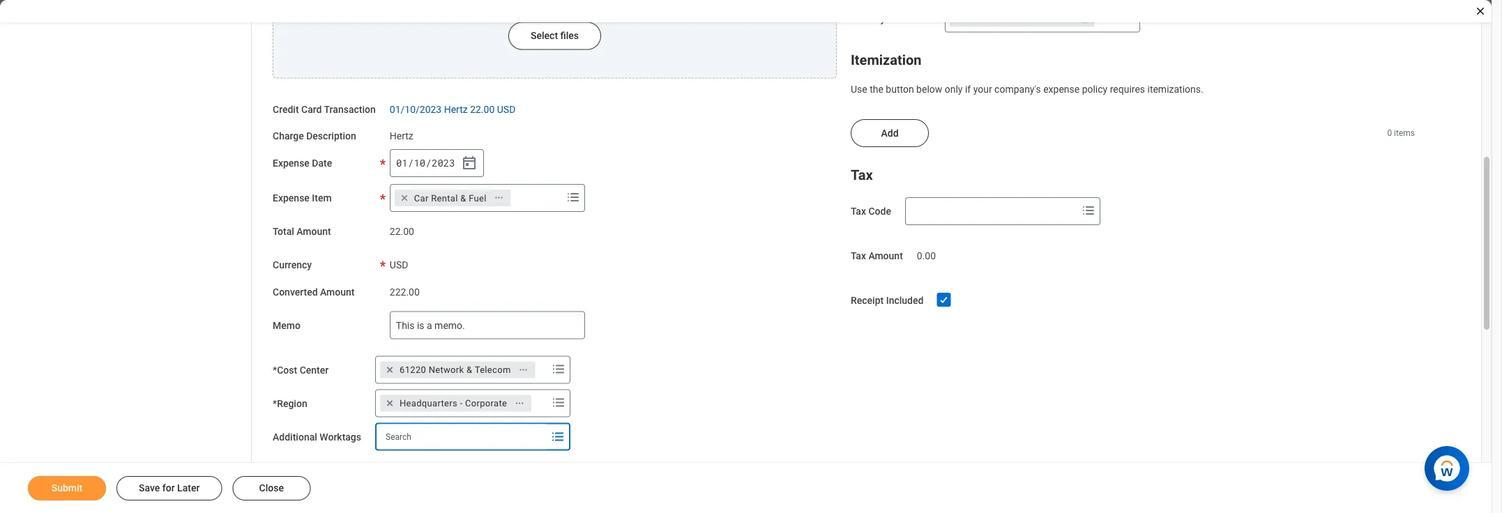 Task type: locate. For each thing, give the bounding box(es) containing it.
1 vertical spatial related actions image
[[515, 399, 525, 409]]

0 horizontal spatial 22.00
[[390, 226, 414, 238]]

2 horizontal spatial prompts image
[[1120, 10, 1137, 26]]

1 vertical spatial prompts image
[[1080, 203, 1097, 219]]

1 horizontal spatial /
[[426, 157, 431, 170]]

charge description
[[273, 131, 356, 142]]

0 vertical spatial related actions image
[[519, 365, 528, 375]]

3 tax from the top
[[851, 251, 866, 262]]

states
[[999, 13, 1026, 24]]

related actions image
[[519, 365, 528, 375], [515, 399, 525, 409]]

0 horizontal spatial /
[[408, 157, 414, 170]]

0 horizontal spatial usd
[[390, 259, 408, 271]]

x small image inside 'united states of america, press delete to clear value, ctrl + enter opens in new window.' option
[[953, 12, 967, 26]]

x small image
[[953, 12, 967, 26], [397, 191, 411, 205], [383, 363, 397, 377], [383, 397, 397, 411]]

receipt included
[[851, 295, 924, 307]]

01/10/2023
[[390, 104, 442, 115]]

&
[[460, 193, 466, 203], [467, 365, 472, 376]]

additional worktags
[[273, 432, 361, 443]]

prompts image for *cost center
[[550, 361, 567, 378]]

itemization
[[851, 52, 921, 69]]

Memo text field
[[390, 312, 585, 340]]

1 horizontal spatial hertz
[[444, 104, 468, 115]]

0 vertical spatial prompts image
[[1120, 10, 1137, 26]]

description
[[306, 131, 356, 142]]

1 vertical spatial amount
[[868, 251, 903, 262]]

requires
[[1110, 84, 1145, 95]]

tax for tax amount
[[851, 251, 866, 262]]

x small image for *cost center
[[383, 363, 397, 377]]

item
[[312, 193, 332, 204]]

prompts image for item
[[565, 189, 581, 206]]

0 vertical spatial usd
[[497, 104, 516, 115]]

1 vertical spatial hertz
[[390, 131, 413, 142]]

*region
[[273, 398, 307, 410]]

expense left item
[[273, 193, 310, 204]]

add button
[[851, 120, 929, 147]]

button
[[886, 84, 914, 95]]

save for later button
[[116, 476, 222, 501]]

0 horizontal spatial &
[[460, 193, 466, 203]]

& left fuel
[[460, 193, 466, 203]]

use
[[851, 84, 867, 95]]

itemization group
[[851, 49, 1415, 96]]

related actions image inside 61220 network & telecom, press delete to clear value. option
[[519, 365, 528, 375]]

1 vertical spatial &
[[467, 365, 472, 376]]

expense item
[[273, 193, 332, 204]]

1 vertical spatial expense
[[273, 193, 310, 204]]

22.00
[[470, 104, 495, 115], [390, 226, 414, 238]]

add
[[881, 128, 899, 139]]

related actions image for *region
[[515, 399, 525, 409]]

expense down charge
[[273, 158, 310, 169]]

additional
[[273, 432, 317, 443]]

amount left 0.00
[[868, 251, 903, 262]]

hertz inside the 01/10/2023 hertz 22.00 usd link
[[444, 104, 468, 115]]

x small image left 61220
[[383, 363, 397, 377]]

tax group
[[851, 164, 1415, 226]]

itemizations.
[[1147, 84, 1203, 95]]

files
[[560, 30, 579, 42]]

headquarters - corporate, press delete to clear value. option
[[380, 395, 531, 412]]

x small image left the car
[[397, 191, 411, 205]]

1 vertical spatial 22.00
[[390, 226, 414, 238]]

tax
[[851, 167, 873, 183], [851, 206, 866, 218], [851, 251, 866, 262]]

x small image inside headquarters - corporate, press delete to clear value. option
[[383, 397, 397, 411]]

2 expense from the top
[[273, 193, 310, 204]]

0 vertical spatial 22.00
[[470, 104, 495, 115]]

x small image left united
[[953, 12, 967, 26]]

related actions image for *cost center
[[519, 365, 528, 375]]

0 horizontal spatial prompts image
[[550, 361, 567, 378]]

related actions image right "telecom"
[[519, 365, 528, 375]]

22.00 down the car
[[390, 226, 414, 238]]

2 / from the left
[[426, 157, 431, 170]]

amount right converted
[[320, 287, 355, 298]]

amount right total
[[297, 226, 331, 238]]

x small image inside 61220 network & telecom, press delete to clear value. option
[[383, 363, 397, 377]]

2 vertical spatial prompts image
[[550, 361, 567, 378]]

charge description element
[[390, 122, 413, 143]]

related actions image inside headquarters - corporate, press delete to clear value. option
[[515, 399, 525, 409]]

tax amount
[[851, 251, 903, 262]]

tax up receipt
[[851, 251, 866, 262]]

hertz up 01
[[390, 131, 413, 142]]

prompts image inside the tax group
[[1080, 203, 1097, 219]]

22.00 up calendar icon
[[470, 104, 495, 115]]

0 vertical spatial hertz
[[444, 104, 468, 115]]

& for center
[[467, 365, 472, 376]]

x small image for expense item
[[397, 191, 411, 205]]

transaction
[[324, 104, 376, 115]]

credit card transaction
[[273, 104, 376, 115]]

x small image for country
[[953, 12, 967, 26]]

2 vertical spatial amount
[[320, 287, 355, 298]]

1 expense from the top
[[273, 158, 310, 169]]

america
[[1040, 13, 1075, 24]]

/ right 10
[[426, 157, 431, 170]]

01 / 10 / 2023
[[396, 157, 455, 170]]

converted amount
[[273, 287, 355, 298]]

save
[[139, 483, 160, 494]]

currency
[[273, 260, 312, 271]]

dialog
[[0, 0, 1492, 513]]

itemization button
[[851, 52, 921, 69]]

2 tax from the top
[[851, 206, 866, 218]]

x small image left headquarters
[[383, 397, 397, 411]]

expense
[[273, 158, 310, 169], [273, 193, 310, 204]]

network
[[429, 365, 464, 376]]

tax up tax code
[[851, 167, 873, 183]]

fuel
[[469, 193, 487, 203]]

10
[[414, 157, 425, 170]]

1 horizontal spatial &
[[467, 365, 472, 376]]

/ right 01
[[408, 157, 414, 170]]

1 tax from the top
[[851, 167, 873, 183]]

2 vertical spatial tax
[[851, 251, 866, 262]]

later
[[177, 483, 200, 494]]

& right network on the bottom of the page
[[467, 365, 472, 376]]

expense date
[[273, 158, 332, 169]]

0 horizontal spatial hertz
[[390, 131, 413, 142]]

car rental & fuel, press delete to clear value. option
[[395, 190, 511, 207]]

*cost
[[273, 365, 297, 376]]

1 horizontal spatial prompts image
[[1080, 203, 1097, 219]]

included
[[886, 295, 924, 307]]

headquarters - corporate
[[400, 399, 507, 409]]

items
[[1394, 129, 1415, 138]]

prompts image
[[1120, 10, 1137, 26], [1080, 203, 1097, 219], [550, 361, 567, 378]]

2 vertical spatial prompts image
[[550, 429, 566, 446]]

submit button
[[28, 476, 106, 501]]

expense
[[1043, 84, 1080, 95]]

& inside option
[[460, 193, 466, 203]]

usd
[[497, 104, 516, 115], [390, 259, 408, 271]]

prompts image for tax code
[[1080, 203, 1097, 219]]

united states of america
[[969, 13, 1075, 24]]

tax left code on the right top of the page
[[851, 206, 866, 218]]

prompts image
[[565, 189, 581, 206], [550, 395, 567, 411], [550, 429, 566, 446]]

/
[[408, 157, 414, 170], [426, 157, 431, 170]]

tax for tax code
[[851, 206, 866, 218]]

code
[[868, 206, 891, 218]]

workday assistant region
[[1425, 441, 1475, 491]]

Tax Code field
[[906, 199, 1077, 224]]

country
[[851, 13, 885, 25]]

0 vertical spatial &
[[460, 193, 466, 203]]

related actions image right corporate
[[515, 399, 525, 409]]

hertz
[[444, 104, 468, 115], [390, 131, 413, 142]]

0 vertical spatial expense
[[273, 158, 310, 169]]

expense for expense item
[[273, 193, 310, 204]]

amount
[[297, 226, 331, 238], [868, 251, 903, 262], [320, 287, 355, 298]]

0 vertical spatial tax
[[851, 167, 873, 183]]

hertz right the 01/10/2023
[[444, 104, 468, 115]]

the
[[870, 84, 883, 95]]

0 vertical spatial amount
[[297, 226, 331, 238]]

1 vertical spatial tax
[[851, 206, 866, 218]]

0 vertical spatial prompts image
[[565, 189, 581, 206]]

& inside option
[[467, 365, 472, 376]]

select
[[531, 30, 558, 42]]



Task type: describe. For each thing, give the bounding box(es) containing it.
1 horizontal spatial usd
[[497, 104, 516, 115]]

rental
[[431, 193, 458, 203]]

61220 network & telecom, press delete to clear value. option
[[380, 362, 535, 379]]

total amount
[[273, 226, 331, 238]]

prompts image for country
[[1120, 10, 1137, 26]]

select files button
[[508, 22, 601, 50]]

dialog containing itemization
[[0, 0, 1492, 513]]

01
[[396, 157, 408, 170]]

united
[[969, 13, 997, 24]]

select files
[[531, 30, 579, 42]]

expense for expense date
[[273, 158, 310, 169]]

1 / from the left
[[408, 157, 414, 170]]

0
[[1387, 129, 1392, 138]]

tax for tax
[[851, 167, 873, 183]]

amount for converted amount
[[320, 287, 355, 298]]

select files region
[[273, 0, 837, 79]]

below
[[916, 84, 942, 95]]

x small image for *region
[[383, 397, 397, 411]]

amount for tax amount
[[868, 251, 903, 262]]

61220 network & telecom
[[400, 365, 511, 376]]

car rental & fuel
[[414, 193, 487, 203]]

1 horizontal spatial 22.00
[[470, 104, 495, 115]]

united states of america, press delete to clear value, ctrl + enter opens in new window. option
[[950, 10, 1095, 27]]

memo
[[273, 320, 300, 332]]

Additional Worktags field
[[377, 425, 548, 450]]

company's
[[994, 84, 1041, 95]]

for
[[162, 483, 175, 494]]

expense date group
[[390, 149, 484, 177]]

only
[[945, 84, 963, 95]]

of
[[1029, 13, 1037, 24]]

if
[[965, 84, 971, 95]]

corporate
[[465, 399, 507, 409]]

2023
[[432, 157, 455, 170]]

*cost center
[[273, 365, 329, 376]]

your
[[973, 84, 992, 95]]

headquarters
[[400, 399, 457, 409]]

date
[[312, 158, 332, 169]]

submit
[[51, 483, 82, 494]]

calendar image
[[461, 155, 478, 172]]

prompts image for worktags
[[550, 429, 566, 446]]

-
[[460, 399, 463, 409]]

use the button below only if your company's expense policy requires itemizations.
[[851, 84, 1203, 95]]

check small image
[[935, 292, 952, 309]]

61220
[[400, 365, 426, 376]]

close
[[259, 483, 284, 494]]

related actions image
[[494, 193, 504, 203]]

222.00
[[390, 287, 420, 298]]

save for later
[[139, 483, 200, 494]]

ext link image
[[1078, 12, 1092, 26]]

charge
[[273, 131, 304, 142]]

policy
[[1082, 84, 1107, 95]]

1 vertical spatial usd
[[390, 259, 408, 271]]

car rental & fuel element
[[414, 192, 487, 205]]

telecom
[[475, 365, 511, 376]]

tax code
[[851, 206, 891, 218]]

receipt
[[851, 295, 884, 307]]

headquarters - corporate element
[[400, 397, 507, 410]]

converted
[[273, 287, 318, 298]]

tax button
[[851, 167, 873, 183]]

amount for total amount
[[297, 226, 331, 238]]

& for item
[[460, 193, 466, 203]]

close edit expense report image
[[1475, 6, 1486, 17]]

worktags
[[320, 432, 361, 443]]

credit
[[273, 104, 299, 115]]

card
[[301, 104, 322, 115]]

01/10/2023 hertz 22.00 usd
[[390, 104, 516, 115]]

1 vertical spatial prompts image
[[550, 395, 567, 411]]

action bar region
[[0, 462, 1492, 513]]

01/10/2023 hertz 22.00 usd link
[[390, 101, 516, 115]]

61220 network & telecom element
[[400, 364, 511, 377]]

0 items
[[1387, 129, 1415, 138]]

0.00
[[917, 251, 936, 262]]

car
[[414, 193, 429, 203]]

total
[[273, 226, 294, 238]]

united states of america element
[[969, 12, 1075, 25]]

center
[[300, 365, 329, 376]]

close button
[[232, 476, 311, 501]]



Task type: vqa. For each thing, say whether or not it's contained in the screenshot.
Tax Code prompts image
yes



